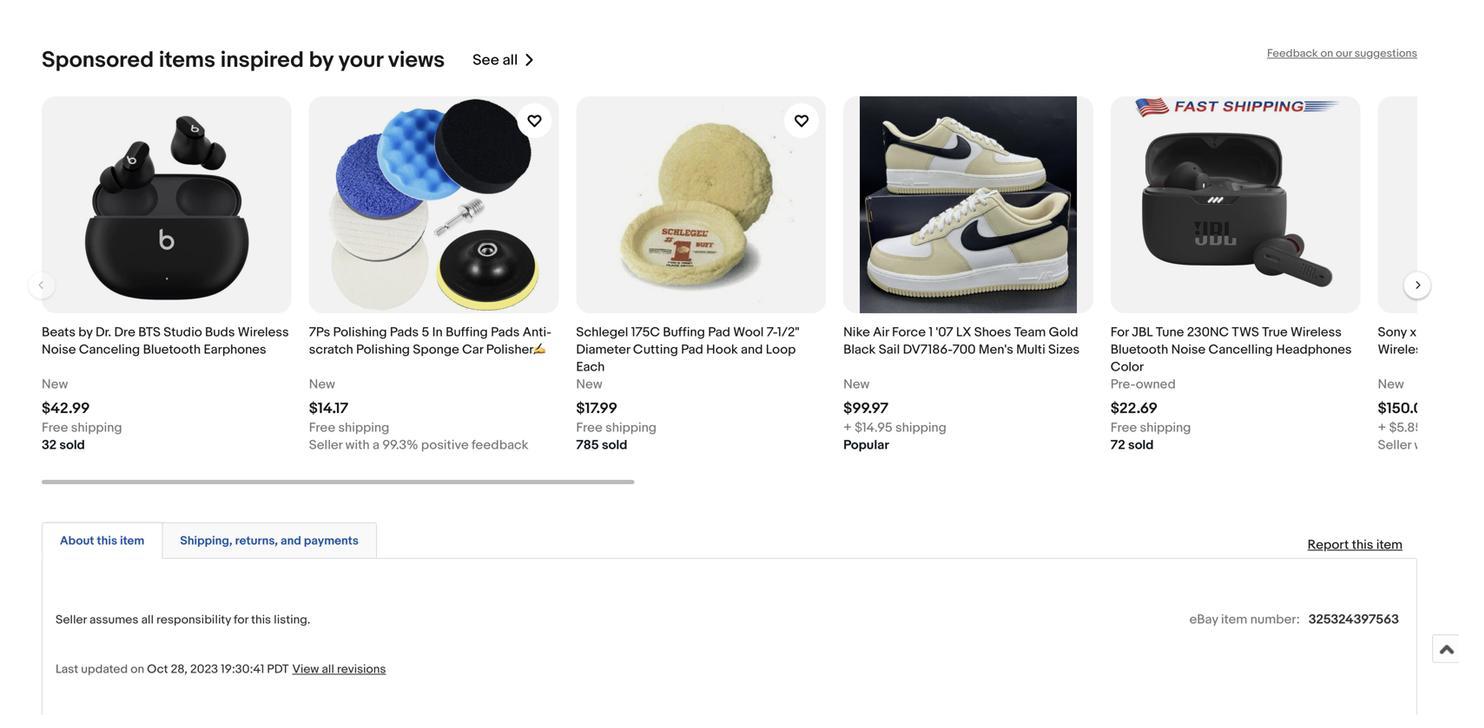 Task type: vqa. For each thing, say whether or not it's contained in the screenshot.


Task type: describe. For each thing, give the bounding box(es) containing it.
item for about this item
[[120, 534, 145, 549]]

230nc
[[1187, 325, 1229, 340]]

new for $99.97
[[844, 377, 870, 392]]

cutting
[[633, 342, 678, 358]]

updated
[[81, 663, 128, 677]]

a inside new $150.00 + $5.85 shippi seller with a 99
[[1442, 438, 1449, 453]]

for jbl tune 230nc tws true wireless bluetooth noise cancelling headphones color pre-owned $22.69 free shipping 72 sold
[[1111, 325, 1352, 453]]

bluetooth inside beats by dr. dre bts studio buds wireless noise canceling bluetooth earphones
[[143, 342, 201, 358]]

olivia
[[1420, 325, 1453, 340]]

canceling
[[79, 342, 140, 358]]

men's
[[979, 342, 1014, 358]]

listing.
[[274, 613, 310, 628]]

bts
[[138, 325, 161, 340]]

diameter
[[576, 342, 630, 358]]

this for about
[[97, 534, 117, 549]]

shipping inside 'new $42.99 free shipping 32 sold'
[[71, 420, 122, 436]]

seller inside "new $14.17 free shipping seller with a 99.3% positive feedback"
[[309, 438, 343, 453]]

scratch
[[309, 342, 353, 358]]

headphones
[[1276, 342, 1352, 358]]

this for report
[[1352, 538, 1374, 553]]

polisher✍
[[486, 342, 546, 358]]

175c
[[631, 325, 660, 340]]

28,
[[171, 663, 188, 677]]

see all link
[[473, 47, 535, 74]]

785 sold text field
[[576, 437, 628, 454]]

new text field for $14.17
[[309, 376, 335, 393]]

studio
[[164, 325, 202, 340]]

returns,
[[235, 534, 278, 549]]

free inside 'new $42.99 free shipping 32 sold'
[[42, 420, 68, 436]]

$150.00 text field
[[1378, 400, 1433, 418]]

1 vertical spatial all
[[141, 613, 154, 628]]

sony x olivia r
[[1378, 325, 1459, 358]]

team
[[1014, 325, 1046, 340]]

pre-
[[1111, 377, 1136, 392]]

sizes
[[1049, 342, 1080, 358]]

feedback
[[1267, 47, 1318, 60]]

325324397563
[[1309, 612, 1400, 628]]

tab list containing about this item
[[42, 519, 1418, 559]]

by inside beats by dr. dre bts studio buds wireless noise canceling bluetooth earphones
[[78, 325, 93, 340]]

0 vertical spatial polishing
[[333, 325, 387, 340]]

about
[[60, 534, 94, 549]]

$5.85
[[1389, 420, 1423, 436]]

true
[[1262, 325, 1288, 340]]

sold inside for jbl tune 230nc tws true wireless bluetooth noise cancelling headphones color pre-owned $22.69 free shipping 72 sold
[[1128, 438, 1154, 453]]

items
[[159, 47, 215, 74]]

nike
[[844, 325, 870, 340]]

sponge
[[413, 342, 459, 358]]

shipping,
[[180, 534, 232, 549]]

revisions
[[337, 663, 386, 677]]

dre
[[114, 325, 135, 340]]

last
[[56, 663, 78, 677]]

oct
[[147, 663, 168, 677]]

item for report this item
[[1377, 538, 1403, 553]]

x
[[1410, 325, 1417, 340]]

views
[[388, 47, 445, 74]]

1 pads from the left
[[390, 325, 419, 340]]

nike air force 1 '07 lx shoes team gold black sail dv7186-700 men's multi sizes
[[844, 325, 1080, 358]]

+ for $99.97
[[844, 420, 852, 436]]

owned
[[1136, 377, 1176, 392]]

$42.99
[[42, 400, 90, 418]]

$17.99 text field
[[576, 400, 618, 418]]

seller inside new $150.00 + $5.85 shippi seller with a 99
[[1378, 438, 1412, 453]]

a inside "new $14.17 free shipping seller with a 99.3% positive feedback"
[[373, 438, 380, 453]]

new $150.00 + $5.85 shippi seller with a 99
[[1378, 377, 1459, 453]]

free shipping text field for $42.99
[[42, 419, 122, 437]]

and inside schlegel 175c buffing pad wool 7-1/2" diameter cutting pad hook and loop each new $17.99 free shipping 785 sold
[[741, 342, 763, 358]]

1 vertical spatial polishing
[[356, 342, 410, 358]]

free shipping text field for $22.69
[[1111, 419, 1191, 437]]

noise for beats by dr. dre bts studio buds wireless noise canceling bluetooth earphones
[[42, 342, 76, 358]]

shipping inside "new $14.17 free shipping seller with a 99.3% positive feedback"
[[338, 420, 389, 436]]

responsibility
[[156, 613, 231, 628]]

$42.99 text field
[[42, 400, 90, 418]]

positive
[[421, 438, 469, 453]]

hook
[[706, 342, 738, 358]]

shipping inside schlegel 175c buffing pad wool 7-1/2" diameter cutting pad hook and loop each new $17.99 free shipping 785 sold
[[606, 420, 657, 436]]

new for $14.17
[[309, 377, 335, 392]]

sony
[[1378, 325, 1407, 340]]

for
[[234, 613, 248, 628]]

force
[[892, 325, 926, 340]]

new text field for $150.00
[[1378, 376, 1404, 393]]

2023
[[190, 663, 218, 677]]

free shipping text field for $14.17
[[309, 419, 389, 437]]

report
[[1308, 538, 1349, 553]]

$99.97
[[844, 400, 889, 418]]

free shipping text field for $17.99
[[576, 419, 657, 437]]

seller assumes all responsibility for this listing.
[[56, 613, 310, 628]]

noise for for jbl tune 230nc tws true wireless bluetooth noise cancelling headphones color pre-owned $22.69 free shipping 72 sold
[[1172, 342, 1206, 358]]

sponsored
[[42, 47, 154, 74]]

shipping inside new $99.97 + $14.95 shipping popular
[[896, 420, 947, 436]]

multi
[[1017, 342, 1046, 358]]

view
[[292, 663, 319, 677]]

0 vertical spatial all
[[503, 51, 518, 69]]

lx
[[956, 325, 972, 340]]

buffing inside schlegel 175c buffing pad wool 7-1/2" diameter cutting pad hook and loop each new $17.99 free shipping 785 sold
[[663, 325, 705, 340]]

buffing inside 7ps polishing pads 5 in buffing pads anti- scratch polishing sponge car polisher✍
[[446, 325, 488, 340]]

our
[[1336, 47, 1352, 60]]

wireless inside for jbl tune 230nc tws true wireless bluetooth noise cancelling headphones color pre-owned $22.69 free shipping 72 sold
[[1291, 325, 1342, 340]]

free inside for jbl tune 230nc tws true wireless bluetooth noise cancelling headphones color pre-owned $22.69 free shipping 72 sold
[[1111, 420, 1137, 436]]

bluetooth inside for jbl tune 230nc tws true wireless bluetooth noise cancelling headphones color pre-owned $22.69 free shipping 72 sold
[[1111, 342, 1169, 358]]

shoes
[[975, 325, 1012, 340]]

see all
[[473, 51, 518, 69]]

New text field
[[576, 376, 603, 393]]

inspired
[[220, 47, 304, 74]]

1 horizontal spatial item
[[1221, 612, 1248, 628]]

$22.69
[[1111, 400, 1158, 418]]

32
[[42, 438, 57, 453]]

report this item
[[1308, 538, 1403, 553]]

assumes
[[89, 613, 139, 628]]

and inside button
[[281, 534, 301, 549]]

cancelling
[[1209, 342, 1273, 358]]

popular
[[844, 438, 889, 453]]



Task type: locate. For each thing, give the bounding box(es) containing it.
1 horizontal spatial noise
[[1172, 342, 1206, 358]]

each
[[576, 359, 605, 375]]

1 horizontal spatial on
[[1321, 47, 1334, 60]]

new text field for $99.97
[[844, 376, 870, 393]]

loop
[[766, 342, 796, 358]]

noise inside beats by dr. dre bts studio buds wireless noise canceling bluetooth earphones
[[42, 342, 76, 358]]

new for $42.99
[[42, 377, 68, 392]]

bluetooth
[[143, 342, 201, 358], [1111, 342, 1169, 358]]

0 horizontal spatial item
[[120, 534, 145, 549]]

sold right the "32"
[[59, 438, 85, 453]]

sold right 72
[[1128, 438, 1154, 453]]

new text field up $99.97 text box
[[844, 376, 870, 393]]

+ up popular text field
[[844, 420, 852, 436]]

2 free shipping text field from the left
[[309, 419, 389, 437]]

1 vertical spatial and
[[281, 534, 301, 549]]

free shipping text field down the $42.99 text box
[[42, 419, 122, 437]]

your
[[338, 47, 383, 74]]

5 new from the left
[[1378, 377, 1404, 392]]

Seller with a 99 text field
[[1378, 437, 1459, 454]]

this right for
[[251, 613, 271, 628]]

4 new text field from the left
[[1378, 376, 1404, 393]]

+ for $150.00
[[1378, 420, 1387, 436]]

new inside "new $14.17 free shipping seller with a 99.3% positive feedback"
[[309, 377, 335, 392]]

2 horizontal spatial seller
[[1378, 438, 1412, 453]]

0 vertical spatial by
[[309, 47, 333, 74]]

Free shipping text field
[[42, 419, 122, 437], [309, 419, 389, 437], [576, 419, 657, 437], [1111, 419, 1191, 437]]

3 new from the left
[[576, 377, 603, 392]]

1 horizontal spatial with
[[1415, 438, 1439, 453]]

0 vertical spatial pad
[[708, 325, 731, 340]]

new down each
[[576, 377, 603, 392]]

2 bluetooth from the left
[[1111, 342, 1169, 358]]

2 with from the left
[[1415, 438, 1439, 453]]

dv7186-
[[903, 342, 953, 358]]

free inside "new $14.17 free shipping seller with a 99.3% positive feedback"
[[309, 420, 335, 436]]

2 buffing from the left
[[663, 325, 705, 340]]

1 new from the left
[[42, 377, 68, 392]]

3 new text field from the left
[[844, 376, 870, 393]]

tune
[[1156, 325, 1184, 340]]

by
[[309, 47, 333, 74], [78, 325, 93, 340]]

7-
[[767, 325, 778, 340]]

2 horizontal spatial this
[[1352, 538, 1374, 553]]

this inside button
[[97, 534, 117, 549]]

this right report
[[1352, 538, 1374, 553]]

tab list
[[42, 519, 1418, 559]]

2 shipping from the left
[[338, 420, 389, 436]]

2 free from the left
[[309, 420, 335, 436]]

new inside schlegel 175c buffing pad wool 7-1/2" diameter cutting pad hook and loop each new $17.99 free shipping 785 sold
[[576, 377, 603, 392]]

4 new from the left
[[844, 377, 870, 392]]

1 horizontal spatial +
[[1378, 420, 1387, 436]]

1 horizontal spatial sold
[[602, 438, 628, 453]]

number:
[[1251, 612, 1300, 628]]

new inside new $99.97 + $14.95 shipping popular
[[844, 377, 870, 392]]

+ inside new $150.00 + $5.85 shippi seller with a 99
[[1378, 420, 1387, 436]]

buffing up car
[[446, 325, 488, 340]]

1 a from the left
[[373, 438, 380, 453]]

beats
[[42, 325, 76, 340]]

by left dr.
[[78, 325, 93, 340]]

3 free shipping text field from the left
[[576, 419, 657, 437]]

sold inside schlegel 175c buffing pad wool 7-1/2" diameter cutting pad hook and loop each new $17.99 free shipping 785 sold
[[602, 438, 628, 453]]

2 vertical spatial all
[[322, 663, 334, 677]]

on left our
[[1321, 47, 1334, 60]]

'07
[[936, 325, 953, 340]]

1 horizontal spatial buffing
[[663, 325, 705, 340]]

shipping down $22.69 text field
[[1140, 420, 1191, 436]]

pad up hook
[[708, 325, 731, 340]]

feedback on our suggestions
[[1267, 47, 1418, 60]]

Seller with a 99.3% positive feedback text field
[[309, 437, 529, 454]]

with inside new $150.00 + $5.85 shippi seller with a 99
[[1415, 438, 1439, 453]]

all right assumes
[[141, 613, 154, 628]]

and right returns,
[[281, 534, 301, 549]]

1 bluetooth from the left
[[143, 342, 201, 358]]

5
[[422, 325, 429, 340]]

2 new text field from the left
[[309, 376, 335, 393]]

color
[[1111, 359, 1144, 375]]

1
[[929, 325, 933, 340]]

4 shipping from the left
[[896, 420, 947, 436]]

noise inside for jbl tune 230nc tws true wireless bluetooth noise cancelling headphones color pre-owned $22.69 free shipping 72 sold
[[1172, 342, 1206, 358]]

feedback
[[472, 438, 529, 453]]

0 horizontal spatial with
[[345, 438, 370, 453]]

on left oct
[[131, 663, 144, 677]]

new up the $42.99 text box
[[42, 377, 68, 392]]

5 shipping from the left
[[1140, 420, 1191, 436]]

new text field up $150.00
[[1378, 376, 1404, 393]]

new $42.99 free shipping 32 sold
[[42, 377, 122, 453]]

by left your at the top of the page
[[309, 47, 333, 74]]

with inside "new $14.17 free shipping seller with a 99.3% positive feedback"
[[345, 438, 370, 453]]

free shipping text field down $22.69 text field
[[1111, 419, 1191, 437]]

1 free from the left
[[42, 420, 68, 436]]

new up $99.97 text box
[[844, 377, 870, 392]]

schlegel
[[576, 325, 628, 340]]

2 + from the left
[[1378, 420, 1387, 436]]

car
[[462, 342, 483, 358]]

a left 99.3%
[[373, 438, 380, 453]]

0 horizontal spatial sold
[[59, 438, 85, 453]]

1 buffing from the left
[[446, 325, 488, 340]]

item right ebay at bottom
[[1221, 612, 1248, 628]]

polishing right scratch
[[356, 342, 410, 358]]

free shipping text field down $14.17
[[309, 419, 389, 437]]

free up 72
[[1111, 420, 1137, 436]]

0 horizontal spatial all
[[141, 613, 154, 628]]

tws
[[1232, 325, 1259, 340]]

item
[[120, 534, 145, 549], [1377, 538, 1403, 553], [1221, 612, 1248, 628]]

for
[[1111, 325, 1129, 340]]

ebay item number: 325324397563
[[1190, 612, 1400, 628]]

report this item link
[[1299, 529, 1412, 562]]

new text field up $14.17
[[309, 376, 335, 393]]

sold inside 'new $42.99 free shipping 32 sold'
[[59, 438, 85, 453]]

0 horizontal spatial seller
[[56, 613, 87, 628]]

1 horizontal spatial bluetooth
[[1111, 342, 1169, 358]]

dr.
[[96, 325, 111, 340]]

sold
[[59, 438, 85, 453], [602, 438, 628, 453], [1128, 438, 1154, 453]]

with down + $5.85 shippi "text field"
[[1415, 438, 1439, 453]]

99.3%
[[383, 438, 418, 453]]

1 sold from the left
[[59, 438, 85, 453]]

1 vertical spatial on
[[131, 663, 144, 677]]

See all text field
[[473, 51, 518, 69]]

Popular text field
[[844, 437, 889, 454]]

4 free shipping text field from the left
[[1111, 419, 1191, 437]]

1 new text field from the left
[[42, 376, 68, 393]]

1/2"
[[778, 325, 800, 340]]

785
[[576, 438, 599, 453]]

0 horizontal spatial bluetooth
[[143, 342, 201, 358]]

and
[[741, 342, 763, 358], [281, 534, 301, 549]]

bluetooth down jbl
[[1111, 342, 1169, 358]]

0 horizontal spatial pad
[[681, 342, 703, 358]]

wireless up earphones
[[238, 325, 289, 340]]

new for $150.00
[[1378, 377, 1404, 392]]

1 horizontal spatial pad
[[708, 325, 731, 340]]

ebay
[[1190, 612, 1219, 628]]

free inside schlegel 175c buffing pad wool 7-1/2" diameter cutting pad hook and loop each new $17.99 free shipping 785 sold
[[576, 420, 603, 436]]

shipping down $14.17
[[338, 420, 389, 436]]

new text field for $42.99
[[42, 376, 68, 393]]

polishing up scratch
[[333, 325, 387, 340]]

black
[[844, 342, 876, 358]]

seller down $5.85
[[1378, 438, 1412, 453]]

earphones
[[204, 342, 266, 358]]

bluetooth down 'studio'
[[143, 342, 201, 358]]

all right the see
[[503, 51, 518, 69]]

shipping inside for jbl tune 230nc tws true wireless bluetooth noise cancelling headphones color pre-owned $22.69 free shipping 72 sold
[[1140, 420, 1191, 436]]

free down $14.17
[[309, 420, 335, 436]]

0 horizontal spatial noise
[[42, 342, 76, 358]]

0 horizontal spatial wireless
[[238, 325, 289, 340]]

pad left hook
[[681, 342, 703, 358]]

1 noise from the left
[[42, 342, 76, 358]]

this right about
[[97, 534, 117, 549]]

700
[[953, 342, 976, 358]]

new
[[42, 377, 68, 392], [309, 377, 335, 392], [576, 377, 603, 392], [844, 377, 870, 392], [1378, 377, 1404, 392]]

$14.17 text field
[[309, 400, 348, 418]]

0 horizontal spatial on
[[131, 663, 144, 677]]

7ps
[[309, 325, 330, 340]]

with
[[345, 438, 370, 453], [1415, 438, 1439, 453]]

seller left assumes
[[56, 613, 87, 628]]

buffing
[[446, 325, 488, 340], [663, 325, 705, 340]]

0 horizontal spatial +
[[844, 420, 852, 436]]

3 shipping from the left
[[606, 420, 657, 436]]

$17.99
[[576, 400, 618, 418]]

0 horizontal spatial by
[[78, 325, 93, 340]]

r
[[1456, 325, 1459, 340]]

0 horizontal spatial and
[[281, 534, 301, 549]]

0 horizontal spatial buffing
[[446, 325, 488, 340]]

+ $5.85 shippi text field
[[1378, 419, 1459, 437]]

0 vertical spatial on
[[1321, 47, 1334, 60]]

2 horizontal spatial sold
[[1128, 438, 1154, 453]]

wireless inside beats by dr. dre bts studio buds wireless noise canceling bluetooth earphones
[[238, 325, 289, 340]]

2 horizontal spatial item
[[1377, 538, 1403, 553]]

noise down beats
[[42, 342, 76, 358]]

noise down tune
[[1172, 342, 1206, 358]]

+ $14.95 shipping text field
[[844, 419, 947, 437]]

1 horizontal spatial pads
[[491, 325, 520, 340]]

0 horizontal spatial pads
[[390, 325, 419, 340]]

72 sold text field
[[1111, 437, 1154, 454]]

new inside new $150.00 + $5.85 shippi seller with a 99
[[1378, 377, 1404, 392]]

pads
[[390, 325, 419, 340], [491, 325, 520, 340]]

payments
[[304, 534, 359, 549]]

2 wireless from the left
[[1291, 325, 1342, 340]]

2 a from the left
[[1442, 438, 1449, 453]]

shipping
[[71, 420, 122, 436], [338, 420, 389, 436], [606, 420, 657, 436], [896, 420, 947, 436], [1140, 420, 1191, 436]]

new up $150.00
[[1378, 377, 1404, 392]]

1 horizontal spatial this
[[251, 613, 271, 628]]

sail
[[879, 342, 900, 358]]

4 free from the left
[[1111, 420, 1137, 436]]

1 + from the left
[[844, 420, 852, 436]]

all right view
[[322, 663, 334, 677]]

shipping up 785 sold text box
[[606, 420, 657, 436]]

72
[[1111, 438, 1126, 453]]

sold right 785
[[602, 438, 628, 453]]

shipping right $14.95
[[896, 420, 947, 436]]

jbl
[[1132, 325, 1153, 340]]

New text field
[[42, 376, 68, 393], [309, 376, 335, 393], [844, 376, 870, 393], [1378, 376, 1404, 393]]

2 horizontal spatial all
[[503, 51, 518, 69]]

feedback on our suggestions link
[[1267, 47, 1418, 60]]

2 noise from the left
[[1172, 342, 1206, 358]]

2 new from the left
[[309, 377, 335, 392]]

buffing up cutting
[[663, 325, 705, 340]]

new text field up the $42.99 text box
[[42, 376, 68, 393]]

pads left 5
[[390, 325, 419, 340]]

+
[[844, 420, 852, 436], [1378, 420, 1387, 436]]

1 vertical spatial pad
[[681, 342, 703, 358]]

$99.97 text field
[[844, 400, 889, 418]]

and down wool
[[741, 342, 763, 358]]

item right about
[[120, 534, 145, 549]]

with left 99.3%
[[345, 438, 370, 453]]

1 horizontal spatial seller
[[309, 438, 343, 453]]

2 pads from the left
[[491, 325, 520, 340]]

view all revisions link
[[289, 662, 386, 677]]

1 with from the left
[[345, 438, 370, 453]]

$22.69 text field
[[1111, 400, 1158, 418]]

+ inside new $99.97 + $14.95 shipping popular
[[844, 420, 852, 436]]

shipping, returns, and payments button
[[180, 533, 359, 550]]

seller
[[309, 438, 343, 453], [1378, 438, 1412, 453], [56, 613, 87, 628]]

+ left $5.85
[[1378, 420, 1387, 436]]

new $14.17 free shipping seller with a 99.3% positive feedback
[[309, 377, 529, 453]]

1 horizontal spatial all
[[322, 663, 334, 677]]

about this item button
[[60, 533, 145, 550]]

new inside 'new $42.99 free shipping 32 sold'
[[42, 377, 68, 392]]

gold
[[1049, 325, 1079, 340]]

1 horizontal spatial wireless
[[1291, 325, 1342, 340]]

0 horizontal spatial a
[[373, 438, 380, 453]]

0 vertical spatial and
[[741, 342, 763, 358]]

beats by dr. dre bts studio buds wireless noise canceling bluetooth earphones
[[42, 325, 289, 358]]

shipping down the $42.99 text box
[[71, 420, 122, 436]]

about this item
[[60, 534, 145, 549]]

free shipping text field down the $17.99
[[576, 419, 657, 437]]

new up $14.17
[[309, 377, 335, 392]]

see
[[473, 51, 499, 69]]

air
[[873, 325, 889, 340]]

1 shipping from the left
[[71, 420, 122, 436]]

1 free shipping text field from the left
[[42, 419, 122, 437]]

2 sold from the left
[[602, 438, 628, 453]]

free up the "32"
[[42, 420, 68, 436]]

a left 99
[[1442, 438, 1449, 453]]

3 sold from the left
[[1128, 438, 1154, 453]]

pads up polisher✍
[[491, 325, 520, 340]]

$14.17
[[309, 400, 348, 418]]

anti-
[[523, 325, 552, 340]]

item right report
[[1377, 538, 1403, 553]]

1 horizontal spatial a
[[1442, 438, 1449, 453]]

sponsored items inspired by your views
[[42, 47, 445, 74]]

suggestions
[[1355, 47, 1418, 60]]

$150.00
[[1378, 400, 1433, 418]]

free up 785
[[576, 420, 603, 436]]

3 free from the left
[[576, 420, 603, 436]]

shipping, returns, and payments
[[180, 534, 359, 549]]

seller down $14.17
[[309, 438, 343, 453]]

last updated on oct 28, 2023 19:30:41 pdt view all revisions
[[56, 663, 386, 677]]

0 horizontal spatial this
[[97, 534, 117, 549]]

1 horizontal spatial by
[[309, 47, 333, 74]]

1 wireless from the left
[[238, 325, 289, 340]]

Pre-owned text field
[[1111, 376, 1176, 393]]

1 vertical spatial by
[[78, 325, 93, 340]]

item inside button
[[120, 534, 145, 549]]

a
[[373, 438, 380, 453], [1442, 438, 1449, 453]]

wireless up headphones
[[1291, 325, 1342, 340]]

32 sold text field
[[42, 437, 85, 454]]

1 horizontal spatial and
[[741, 342, 763, 358]]

pdt
[[267, 663, 289, 677]]



